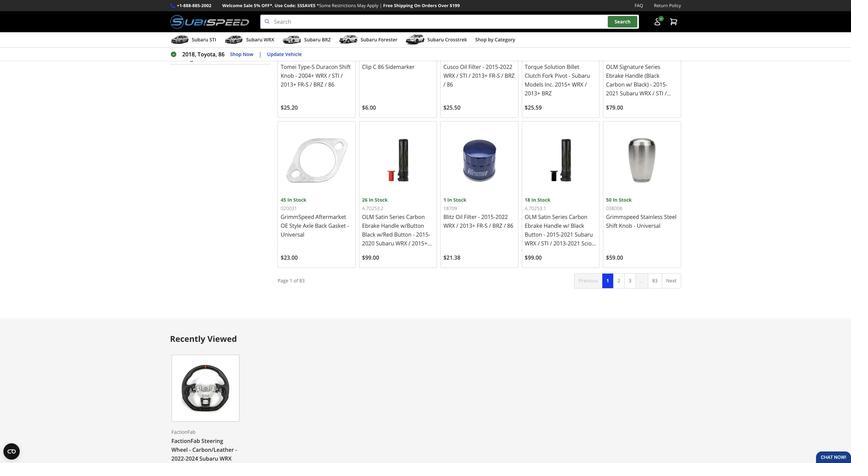Task type: describe. For each thing, give the bounding box(es) containing it.
2013+ inside 1 in stock 18709 blitz oil filter - 2015-2022 wrx / 2013+ fr-s / brz / 86
[[460, 222, 476, 230]]

wrx inside 26 in stock a.70253.2 olm satin series carbon ebrake handle w/button black w/red button - 2015- 2020 subaru wrx / 2015+ sti / 2013+ fr-s / brz / 86 / 14-18 forester / 13-17 crosstrek
[[396, 240, 407, 247]]

satin for button
[[539, 213, 551, 221]]

vehicle
[[285, 51, 302, 57]]

olm satin series carbon ebrake handle w/button black w/red button - 2015-2020 subaru wrx / 2015+ sti / 2013+ fr-s / brz / 86 / 14-18 forester / 13-17 crosstrek image
[[362, 125, 434, 196]]

return policy
[[655, 2, 682, 9]]

subaru wrx
[[246, 36, 275, 43]]

fr- inside tomei type-s duracon shift knob - 2004+ wrx / sti / 2013+ fr-s / brz / 86
[[298, 81, 306, 89]]

885-
[[192, 2, 201, 9]]

- inside 26 in stock a.70253.2 olm satin series carbon ebrake handle w/button black w/red button - 2015- 2020 subaru wrx / 2015+ sti / 2013+ fr-s / brz / 86 / 14-18 forester / 13-17 crosstrek
[[413, 231, 415, 239]]

$25.20
[[281, 104, 298, 112]]

subaru brz button
[[283, 34, 331, 47]]

3 button
[[625, 274, 636, 289]]

wrx inside 13 in stock 00b001c cusco oil filter - 2015-2022 wrx / sti / 2013+ fr-s / brz / 86
[[444, 72, 455, 80]]

duracon
[[316, 63, 338, 71]]

a.70217.1-
[[607, 55, 630, 62]]

brz inside 18 in stock a.70253.1 olm satin series carbon ebrake handle w/ black button - 2015-2021 subaru wrx / sti / 2013-2021 scion fr-s / subaru brz / toyota 86 / 2014-2018 forester / 2013-2017 crosstrek
[[561, 249, 571, 256]]

fr- inside 13 in stock 00b001c cusco oil filter - 2015-2022 wrx / sti / 2013+ fr-s / brz / 86
[[489, 72, 497, 80]]

2015- inside 13 in stock 00b001c cusco oil filter - 2015-2022 wrx / sti / 2013+ fr-s / brz / 86
[[486, 63, 500, 71]]

cusco
[[444, 63, 459, 71]]

18 inside 18 in stock a.70253.1 olm satin series carbon ebrake handle w/ black button - 2015-2021 subaru wrx / sti / 2013-2021 scion fr-s / subaru brz / toyota 86 / 2014-2018 forester / 2013-2017 crosstrek
[[525, 197, 531, 203]]

00b001c
[[444, 55, 463, 62]]

faq
[[635, 2, 644, 9]]

in for blitz oil filter - 2015-2022 wrx / 2013+ fr-s / brz / 86
[[448, 197, 453, 203]]

subaru inside dropdown button
[[192, 36, 208, 43]]

search input field
[[260, 15, 639, 29]]

2 button
[[614, 274, 625, 289]]

faq link
[[635, 2, 644, 9]]

update vehicle
[[267, 51, 302, 57]]

code:
[[284, 2, 296, 9]]

subaru inside 'dropdown button'
[[304, 36, 321, 43]]

2022-
[[172, 456, 186, 463]]

page 1 of 83
[[278, 278, 305, 284]]

universal inside '45 in stock 020031 grimmspeed aftermarket oe style axle back gasket - universal'
[[281, 231, 305, 239]]

- right carbon/leather
[[236, 447, 237, 454]]

restrictions
[[332, 2, 356, 9]]

- inside tomei type-s duracon shift knob - 2004+ wrx / sti / 2013+ fr-s / brz / 86
[[296, 72, 297, 80]]

torque solution billet clutch fork pivot - subaru models inc. 2015+ wrx / 2013+ brz image
[[525, 0, 597, 46]]

button image
[[654, 18, 662, 26]]

grimmspeed
[[607, 213, 640, 221]]

c
[[373, 63, 377, 71]]

oe
[[281, 222, 288, 230]]

- up 2024
[[189, 447, 191, 454]]

button inside 26 in stock a.70253.2 olm satin series carbon ebrake handle w/button black w/red button - 2015- 2020 subaru wrx / 2015+ sti / 2013+ fr-s / brz / 86 / 14-18 forester / 13-17 crosstrek
[[395, 231, 412, 239]]

forester inside 26 in stock a.70253.2 olm satin series carbon ebrake handle w/button black w/red button - 2015- 2020 subaru wrx / 2015+ sti / 2013+ fr-s / brz / 86 / 14-18 forester / 13-17 crosstrek
[[378, 258, 399, 265]]

86 inside 26 in stock a.70253.2 olm satin series carbon ebrake handle w/button black w/red button - 2015- 2020 subaru wrx / 2015+ sti / 2013+ fr-s / brz / 86 / 14-18 forester / 13-17 crosstrek
[[422, 249, 428, 256]]

26
[[362, 197, 368, 203]]

wrx inside 18 in stock a.70253.1 olm satin series carbon ebrake handle w/ black button - 2015-2021 subaru wrx / sti / 2013-2021 scion fr-s / subaru brz / toyota 86 / 2014-2018 forester / 2013-2017 crosstrek
[[525, 240, 537, 247]]

1 83 from the left
[[300, 278, 305, 284]]

519
[[539, 55, 548, 62]]

axle
[[303, 222, 314, 230]]

13-
[[404, 258, 412, 265]]

in for cusco oil filter - 2015-2022 wrx / sti / 2013+ fr-s / brz / 86
[[451, 47, 455, 53]]

by
[[488, 36, 494, 43]]

may
[[357, 2, 366, 9]]

48 in stock clipc clip c 86 sidemarker
[[362, 47, 415, 71]]

next button
[[662, 274, 682, 289]]

ebrake for w/
[[607, 72, 624, 80]]

18 inside 26 in stock a.70253.2 olm satin series carbon ebrake handle w/button black w/red button - 2015- 2020 subaru wrx / 2015+ sti / 2013+ fr-s / brz / 86 / 14-18 forester / 13-17 crosstrek
[[370, 258, 377, 265]]

+1-
[[177, 2, 183, 9]]

button inside 18 in stock a.70253.1 olm satin series carbon ebrake handle w/ black button - 2015-2021 subaru wrx / sti / 2013-2021 scion fr-s / subaru brz / toyota 86 / 2014-2018 forester / 2013-2017 crosstrek
[[525, 231, 543, 239]]

filter for /
[[469, 63, 482, 71]]

black for subaru
[[571, 222, 585, 230]]

recently
[[170, 333, 205, 345]]

carbon/leather
[[193, 447, 234, 454]]

18709
[[444, 205, 457, 212]]

black)
[[634, 81, 649, 89]]

86 inside 48 in stock clipc clip c 86 sidemarker
[[378, 63, 384, 71]]

knob inside 50 in stock 038006 grimmspeed stainless steel shift knob  - universal
[[620, 222, 633, 230]]

brz inside 47 in stock a.70217.1-bk olm signature series ebrake handle (black carbon w/ black) - 2015- 2021 subaru wrx / sti / 2013-2021 scion fr-s / subaru brz / toyota 86 / 2014-2018 forester / 2013- 2017 crosstrek
[[626, 108, 636, 115]]

steel
[[665, 213, 677, 221]]

ellipses image
[[636, 274, 649, 289]]

search
[[615, 18, 631, 25]]

brz inside 1 in stock 18709 blitz oil filter - 2015-2022 wrx / 2013+ fr-s / brz / 86
[[493, 222, 503, 230]]

brz inside 'dropdown button'
[[322, 36, 331, 43]]

mounting location
[[170, 56, 215, 62]]

olm satin series carbon ebrake handle w/ black button - 2015-2021 subaru wrx / sti / 2013-2021 scion fr-s / subaru brz / toyota 86 / 2014-2018 forester / 2013-2017 crosstrek image
[[525, 125, 597, 196]]

fork
[[543, 72, 554, 80]]

stock for cusco oil filter - 2015-2022 wrx / sti / 2013+ fr-s / brz / 86
[[456, 47, 470, 53]]

wrx inside dropdown button
[[264, 36, 275, 43]]

w/button
[[401, 222, 424, 230]]

sidemarker
[[386, 63, 415, 71]]

83 button
[[648, 274, 663, 289]]

2017 inside 47 in stock a.70217.1-bk olm signature series ebrake handle (black carbon w/ black) - 2015- 2021 subaru wrx / sti / 2013-2021 scion fr-s / subaru brz / toyota 86 / 2014-2018 forester / 2013- 2017 crosstrek
[[607, 125, 619, 133]]

subaru sti button
[[170, 34, 216, 47]]

sti inside 13 in stock 00b001c cusco oil filter - 2015-2022 wrx / sti / 2013+ fr-s / brz / 86
[[460, 72, 468, 80]]

subaru inside 26 in stock a.70253.2 olm satin series carbon ebrake handle w/button black w/red button - 2015- 2020 subaru wrx / 2015+ sti / 2013+ fr-s / brz / 86 / 14-18 forester / 13-17 crosstrek
[[376, 240, 395, 247]]

48
[[362, 47, 368, 53]]

86 inside 47 in stock a.70217.1-bk olm signature series ebrake handle (black carbon w/ black) - 2015- 2021 subaru wrx / sti / 2013-2021 scion fr-s / subaru brz / toyota 86 / 2014-2018 forester / 2013- 2017 crosstrek
[[660, 108, 666, 115]]

fr- inside 47 in stock a.70217.1-bk olm signature series ebrake handle (black carbon w/ black) - 2015- 2021 subaru wrx / sti / 2013-2021 scion fr-s / subaru brz / toyota 86 / 2014-2018 forester / 2013- 2017 crosstrek
[[650, 99, 658, 106]]

50 in stock 038006 grimmspeed stainless steel shift knob  - universal
[[607, 197, 677, 230]]

020031
[[281, 205, 297, 212]]

crosstrek inside 18 in stock a.70253.1 olm satin series carbon ebrake handle w/ black button - 2015-2021 subaru wrx / sti / 2013-2021 scion fr-s / subaru brz / toyota 86 / 2014-2018 forester / 2013-2017 crosstrek
[[553, 267, 578, 274]]

wrx inside 1 in stock 18709 blitz oil filter - 2015-2022 wrx / 2013+ fr-s / brz / 86
[[444, 222, 455, 230]]

s inside 1 in stock 18709 blitz oil filter - 2015-2022 wrx / 2013+ fr-s / brz / 86
[[485, 222, 488, 230]]

update vehicle button
[[267, 51, 302, 58]]

s inside 47 in stock a.70217.1-bk olm signature series ebrake handle (black carbon w/ black) - 2015- 2021 subaru wrx / sti / 2013-2021 scion fr-s / subaru brz / toyota 86 / 2014-2018 forester / 2013- 2017 crosstrek
[[658, 99, 661, 106]]

olm inside 47 in stock a.70217.1-bk olm signature series ebrake handle (black carbon w/ black) - 2015- 2021 subaru wrx / sti / 2013-2021 scion fr-s / subaru brz / toyota 86 / 2014-2018 forester / 2013- 2017 crosstrek
[[607, 63, 619, 71]]

sti inside dropdown button
[[210, 36, 216, 43]]

2018 inside 18 in stock a.70253.1 olm satin series carbon ebrake handle w/ black button - 2015-2021 subaru wrx / sti / 2013-2021 scion fr-s / subaru brz / toyota 86 / 2014-2018 forester / 2013-2017 crosstrek
[[551, 258, 563, 265]]

47
[[607, 47, 612, 53]]

- inside '45 in stock 020031 grimmspeed aftermarket oe style axle back gasket - universal'
[[348, 222, 349, 230]]

in for olm satin series carbon ebrake handle w/ black button - 2015-2021 subaru wrx / sti / 2013-2021 scion fr-s / subaru brz / toyota 86 / 2014-2018 forester / 2013-2017 crosstrek
[[532, 197, 537, 203]]

picture of factionfab steering wheel - carbon/leather - 2022-2024 subaru wrx image
[[172, 355, 240, 422]]

crosstrek inside 47 in stock a.70217.1-bk olm signature series ebrake handle (black carbon w/ black) - 2015- 2021 subaru wrx / sti / 2013-2021 scion fr-s / subaru brz / toyota 86 / 2014-2018 forester / 2013- 2017 crosstrek
[[621, 125, 645, 133]]

black for 2020
[[362, 231, 376, 239]]

stock for blitz oil filter - 2015-2022 wrx / 2013+ fr-s / brz / 86
[[454, 197, 467, 203]]

filter for fr-
[[464, 213, 477, 221]]

fr- inside 18 in stock a.70253.1 olm satin series carbon ebrake handle w/ black button - 2015-2021 subaru wrx / sti / 2013-2021 scion fr-s / subaru brz / toyota 86 / 2014-2018 forester / 2013-2017 crosstrek
[[525, 249, 533, 256]]

2015+ inside 26 in stock a.70253.2 olm satin series carbon ebrake handle w/button black w/red button - 2015- 2020 subaru wrx / 2015+ sti / 2013+ fr-s / brz / 86 / 14-18 forester / 13-17 crosstrek
[[412, 240, 428, 247]]

(black
[[645, 72, 660, 80]]

carbon for olm satin series carbon ebrake handle w/ black button - 2015-2021 subaru wrx / sti / 2013-2021 scion fr-s / subaru brz / toyota 86 / 2014-2018 forester / 2013-2017 crosstrek
[[569, 213, 588, 221]]

universal inside 50 in stock 038006 grimmspeed stainless steel shift knob  - universal
[[637, 222, 661, 230]]

stock for olm signature series ebrake handle (black carbon w/ black) - 2015- 2021 subaru wrx / sti / 2013-2021 scion fr-s / subaru brz / toyota 86 / 2014-2018 forester / 2013- 2017 crosstrek
[[619, 47, 632, 53]]

86 inside tomei type-s duracon shift knob - 2004+ wrx / sti / 2013+ fr-s / brz / 86
[[328, 81, 335, 89]]

recently viewed
[[170, 333, 237, 345]]

2013+ inside 13 in stock 00b001c cusco oil filter - 2015-2022 wrx / sti / 2013+ fr-s / brz / 86
[[473, 72, 488, 80]]

shop now
[[230, 51, 254, 57]]

w/ inside 18 in stock a.70253.1 olm satin series carbon ebrake handle w/ black button - 2015-2021 subaru wrx / sti / 2013-2021 scion fr-s / subaru brz / toyota 86 / 2014-2018 forester / 2013-2017 crosstrek
[[564, 222, 570, 230]]

sti inside 47 in stock a.70217.1-bk olm signature series ebrake handle (black carbon w/ black) - 2015- 2021 subaru wrx / sti / 2013-2021 scion fr-s / subaru brz / toyota 86 / 2014-2018 forester / 2013- 2017 crosstrek
[[657, 90, 664, 97]]

toyota inside 18 in stock a.70253.1 olm satin series carbon ebrake handle w/ black button - 2015-2021 subaru wrx / sti / 2013-2021 scion fr-s / subaru brz / toyota 86 / 2014-2018 forester / 2013-2017 crosstrek
[[575, 249, 593, 256]]

2018, toyota, 86
[[182, 51, 225, 58]]

back
[[315, 222, 327, 230]]

subaru wrx button
[[225, 34, 275, 47]]

type-
[[298, 63, 312, 71]]

tomei type-s duracon shift knob - 2004+ wrx / sti / 2013+ fr-s / brz / 86
[[281, 63, 351, 89]]

2015- inside 18 in stock a.70253.1 olm satin series carbon ebrake handle w/ black button - 2015-2021 subaru wrx / sti / 2013-2021 scion fr-s / subaru brz / toyota 86 / 2014-2018 forester / 2013-2017 crosstrek
[[547, 231, 561, 239]]

sti inside 18 in stock a.70253.1 olm satin series carbon ebrake handle w/ black button - 2015-2021 subaru wrx / sti / 2013-2021 scion fr-s / subaru brz / toyota 86 / 2014-2018 forester / 2013-2017 crosstrek
[[542, 240, 549, 247]]

13
[[444, 47, 449, 53]]

17
[[412, 258, 418, 265]]

shop by category
[[476, 36, 516, 43]]

86 inside 13 in stock 00b001c cusco oil filter - 2015-2022 wrx / sti / 2013+ fr-s / brz / 86
[[447, 81, 453, 89]]

brz inside tomei type-s duracon shift knob - 2004+ wrx / sti / 2013+ fr-s / brz / 86
[[314, 81, 324, 89]]

2013+ inside 23 in stock ts-su-519 torque solution billet clutch fork pivot - subaru models inc. 2015+ wrx / 2013+ brz
[[525, 90, 541, 97]]

brz inside 26 in stock a.70253.2 olm satin series carbon ebrake handle w/button black w/red button - 2015- 2020 subaru wrx / 2015+ sti / 2013+ fr-s / brz / 86 / 14-18 forester / 13-17 crosstrek
[[407, 249, 417, 256]]

subaru crosstrek button
[[406, 34, 468, 47]]

series for olm satin series carbon ebrake handle w/button black w/red button - 2015- 2020 subaru wrx / 2015+ sti / 2013+ fr-s / brz / 86 / 14-18 forester / 13-17 crosstrek
[[390, 213, 405, 221]]

forester inside subaru forester dropdown button
[[379, 36, 398, 43]]

gasket
[[329, 222, 346, 230]]

- inside 13 in stock 00b001c cusco oil filter - 2015-2022 wrx / sti / 2013+ fr-s / brz / 86
[[483, 63, 485, 71]]

scion inside 47 in stock a.70217.1-bk olm signature series ebrake handle (black carbon w/ black) - 2015- 2021 subaru wrx / sti / 2013-2021 scion fr-s / subaru brz / toyota 86 / 2014-2018 forester / 2013- 2017 crosstrek
[[635, 99, 648, 106]]

solution
[[545, 63, 566, 71]]

18 in stock a.70253.1 olm satin series carbon ebrake handle w/ black button - 2015-2021 subaru wrx / sti / 2013-2021 scion fr-s / subaru brz / toyota 86 / 2014-2018 forester / 2013-2017 crosstrek
[[525, 197, 596, 274]]

oil for 2013+
[[456, 213, 463, 221]]

blitz
[[444, 213, 455, 221]]

14-
[[362, 258, 370, 265]]

s inside 26 in stock a.70253.2 olm satin series carbon ebrake handle w/button black w/red button - 2015- 2020 subaru wrx / 2015+ sti / 2013+ fr-s / brz / 86 / 14-18 forester / 13-17 crosstrek
[[400, 249, 403, 256]]

return policy link
[[655, 2, 682, 9]]

location
[[194, 56, 215, 62]]

tomei
[[281, 63, 297, 71]]

toyota inside 47 in stock a.70217.1-bk olm signature series ebrake handle (black carbon w/ black) - 2015- 2021 subaru wrx / sti / 2013-2021 scion fr-s / subaru brz / toyota 86 / 2014-2018 forester / 2013- 2017 crosstrek
[[641, 108, 658, 115]]

a subaru forester thumbnail image image
[[339, 35, 358, 45]]

grimmspeed stainless steel shift knob  - universal image
[[607, 125, 679, 196]]

toyota,
[[198, 51, 217, 58]]

in for olm signature series ebrake handle (black carbon w/ black) - 2015- 2021 subaru wrx / sti / 2013-2021 scion fr-s / subaru brz / toyota 86 / 2014-2018 forester / 2013- 2017 crosstrek
[[613, 47, 618, 53]]

2013+ inside tomei type-s duracon shift knob - 2004+ wrx / sti / 2013+ fr-s / brz / 86
[[281, 81, 297, 89]]

a subaru crosstrek thumbnail image image
[[406, 35, 425, 45]]

3
[[629, 278, 632, 284]]

policy
[[670, 2, 682, 9]]

stock for torque solution billet clutch fork pivot - subaru models inc. 2015+ wrx / 2013+ brz
[[538, 47, 551, 53]]

1 for 1
[[607, 278, 610, 284]]

- inside 50 in stock 038006 grimmspeed stainless steel shift knob  - universal
[[634, 222, 636, 230]]

stock for grimmspeed aftermarket oe style axle back gasket - universal
[[294, 197, 307, 203]]

2014- inside 47 in stock a.70217.1-bk olm signature series ebrake handle (black carbon w/ black) - 2015- 2021 subaru wrx / sti / 2013-2021 scion fr-s / subaru brz / toyota 86 / 2014-2018 forester / 2013- 2017 crosstrek
[[607, 116, 621, 124]]

$59.00
[[607, 254, 624, 262]]

2015+ inside 23 in stock ts-su-519 torque solution billet clutch fork pivot - subaru models inc. 2015+ wrx / 2013+ brz
[[555, 81, 571, 89]]

shipping
[[394, 2, 413, 9]]

brz inside 23 in stock ts-su-519 torque solution billet clutch fork pivot - subaru models inc. 2015+ wrx / 2013+ brz
[[542, 90, 552, 97]]

subispeed logo image
[[170, 15, 249, 29]]

clutch
[[525, 72, 541, 80]]

carbon inside 47 in stock a.70217.1-bk olm signature series ebrake handle (black carbon w/ black) - 2015- 2021 subaru wrx / sti / 2013-2021 scion fr-s / subaru brz / toyota 86 / 2014-2018 forester / 2013- 2017 crosstrek
[[607, 81, 625, 89]]

stock for clip c 86 sidemarker
[[375, 47, 388, 53]]

86 inside 18 in stock a.70253.1 olm satin series carbon ebrake handle w/ black button - 2015-2021 subaru wrx / sti / 2013-2021 scion fr-s / subaru brz / toyota 86 / 2014-2018 forester / 2013-2017 crosstrek
[[525, 258, 531, 265]]

wrx inside 23 in stock ts-su-519 torque solution billet clutch fork pivot - subaru models inc. 2015+ wrx / 2013+ brz
[[572, 81, 584, 89]]

sti inside 26 in stock a.70253.2 olm satin series carbon ebrake handle w/button black w/red button - 2015- 2020 subaru wrx / 2015+ sti / 2013+ fr-s / brz / 86 / 14-18 forester / 13-17 crosstrek
[[362, 249, 370, 256]]

grimmspeed aftermarket oe style axle back gasket - universal image
[[281, 125, 353, 196]]

2015- inside 47 in stock a.70217.1-bk olm signature series ebrake handle (black carbon w/ black) - 2015- 2021 subaru wrx / sti / 2013-2021 scion fr-s / subaru brz / toyota 86 / 2014-2018 forester / 2013- 2017 crosstrek
[[654, 81, 668, 89]]

ebrake for w/red
[[362, 222, 380, 230]]

*some
[[317, 2, 331, 9]]

a subaru sti thumbnail image image
[[170, 35, 189, 45]]

crosstrek inside dropdown button
[[445, 36, 468, 43]]

series inside 47 in stock a.70217.1-bk olm signature series ebrake handle (black carbon w/ black) - 2015- 2021 subaru wrx / sti / 2013-2021 scion fr-s / subaru brz / toyota 86 / 2014-2018 forester / 2013- 2017 crosstrek
[[646, 63, 661, 71]]

wheel
[[172, 447, 188, 454]]



Task type: locate. For each thing, give the bounding box(es) containing it.
18
[[525, 197, 531, 203], [370, 258, 377, 265]]

1 vertical spatial universal
[[281, 231, 305, 239]]

subaru crosstrek
[[428, 36, 468, 43]]

page
[[278, 278, 289, 284]]

stock up 00b001c
[[456, 47, 470, 53]]

0 horizontal spatial satin
[[376, 213, 388, 221]]

in for grimmspeed aftermarket oe style axle back gasket - universal
[[288, 197, 292, 203]]

in right 13
[[451, 47, 455, 53]]

2013-
[[607, 99, 621, 106], [661, 116, 675, 124], [554, 240, 568, 247], [525, 267, 539, 274]]

0 horizontal spatial |
[[259, 51, 262, 58]]

18 up a.70253.1
[[525, 197, 531, 203]]

shop inside dropdown button
[[476, 36, 487, 43]]

toyota up previous
[[575, 249, 593, 256]]

stock for olm satin series carbon ebrake handle w/button black w/red button - 2015- 2020 subaru wrx / 2015+ sti / 2013+ fr-s / brz / 86 / 14-18 forester / 13-17 crosstrek
[[375, 197, 388, 203]]

shift right duracon
[[340, 63, 351, 71]]

stock inside 13 in stock 00b001c cusco oil filter - 2015-2022 wrx / sti / 2013+ fr-s / brz / 86
[[456, 47, 470, 53]]

83 right of
[[300, 278, 305, 284]]

1 vertical spatial shift
[[607, 222, 618, 230]]

0 vertical spatial scion
[[635, 99, 648, 106]]

satin inside 18 in stock a.70253.1 olm satin series carbon ebrake handle w/ black button - 2015-2021 subaru wrx / sti / 2013-2021 scion fr-s / subaru brz / toyota 86 / 2014-2018 forester / 2013-2017 crosstrek
[[539, 213, 551, 221]]

1 vertical spatial oil
[[456, 213, 463, 221]]

1 horizontal spatial 2015+
[[555, 81, 571, 89]]

0 horizontal spatial scion
[[582, 240, 596, 247]]

in right 50
[[613, 197, 618, 203]]

universal down style
[[281, 231, 305, 239]]

1 horizontal spatial carbon
[[569, 213, 588, 221]]

stock up 038006
[[619, 197, 632, 203]]

0 vertical spatial 2017
[[607, 125, 619, 133]]

olm down a.70253.2
[[362, 213, 374, 221]]

in for grimmspeed stainless steel shift knob  - universal
[[613, 197, 618, 203]]

0 vertical spatial factionfab
[[172, 429, 196, 436]]

previous button
[[575, 274, 603, 289]]

...
[[641, 278, 644, 284]]

handle inside 26 in stock a.70253.2 olm satin series carbon ebrake handle w/button black w/red button - 2015- 2020 subaru wrx / 2015+ sti / 2013+ fr-s / brz / 86 / 14-18 forester / 13-17 crosstrek
[[381, 222, 399, 230]]

update
[[267, 51, 284, 57]]

1 horizontal spatial shift
[[607, 222, 618, 230]]

- right blitz
[[479, 213, 480, 221]]

1 horizontal spatial |
[[380, 2, 382, 9]]

0 horizontal spatial carbon
[[407, 213, 425, 221]]

handle for -
[[544, 222, 562, 230]]

filter inside 13 in stock 00b001c cusco oil filter - 2015-2022 wrx / sti / 2013+ fr-s / brz / 86
[[469, 63, 482, 71]]

*some restrictions may apply | free shipping on orders over $199
[[317, 2, 460, 9]]

black inside 26 in stock a.70253.2 olm satin series carbon ebrake handle w/button black w/red button - 2015- 2020 subaru wrx / 2015+ sti / 2013+ fr-s / brz / 86 / 14-18 forester / 13-17 crosstrek
[[362, 231, 376, 239]]

filter right cusco
[[469, 63, 482, 71]]

2002
[[201, 2, 212, 9]]

/
[[329, 72, 331, 80], [341, 72, 343, 80], [457, 72, 459, 80], [469, 72, 471, 80], [502, 72, 504, 80], [310, 81, 312, 89], [325, 81, 327, 89], [444, 81, 446, 89], [585, 81, 587, 89], [653, 90, 655, 97], [665, 90, 667, 97], [662, 99, 664, 106], [638, 108, 640, 115], [667, 108, 669, 115], [657, 116, 659, 124], [457, 222, 459, 230], [489, 222, 491, 230], [504, 222, 506, 230], [409, 240, 411, 247], [538, 240, 540, 247], [551, 240, 553, 247], [371, 249, 373, 256], [404, 249, 406, 256], [419, 249, 421, 256], [430, 249, 432, 256], [538, 249, 540, 256], [572, 249, 574, 256], [401, 258, 403, 265], [533, 258, 535, 265], [587, 258, 589, 265]]

satin for w/red
[[376, 213, 388, 221]]

- down w/button
[[413, 231, 415, 239]]

stock up a.70253.2
[[375, 197, 388, 203]]

2017
[[607, 125, 619, 133], [539, 267, 552, 274]]

olm inside 18 in stock a.70253.1 olm satin series carbon ebrake handle w/ black button - 2015-2021 subaru wrx / sti / 2013-2021 scion fr-s / subaru brz / toyota 86 / 2014-2018 forester / 2013-2017 crosstrek
[[525, 213, 537, 221]]

23 in stock ts-su-519 torque solution billet clutch fork pivot - subaru models inc. 2015+ wrx / 2013+ brz
[[525, 47, 591, 97]]

$25.59
[[525, 104, 542, 112]]

- down a.70253.1
[[544, 231, 546, 239]]

on
[[414, 2, 421, 9]]

stock for olm satin series carbon ebrake handle w/ black button - 2015-2021 subaru wrx / sti / 2013-2021 scion fr-s / subaru brz / toyota 86 / 2014-2018 forester / 2013-2017 crosstrek
[[538, 197, 551, 203]]

0 horizontal spatial 2017
[[539, 267, 552, 274]]

shift down grimmspeed
[[607, 222, 618, 230]]

2 83 from the left
[[653, 278, 658, 284]]

1 horizontal spatial 2018
[[621, 116, 633, 124]]

2 horizontal spatial series
[[646, 63, 661, 71]]

| right now
[[259, 51, 262, 58]]

stock up bk
[[619, 47, 632, 53]]

0 horizontal spatial 2015+
[[412, 240, 428, 247]]

in for torque solution billet clutch fork pivot - subaru models inc. 2015+ wrx / 2013+ brz
[[532, 47, 537, 53]]

2022 for brz
[[500, 63, 513, 71]]

1 vertical spatial 2022
[[496, 213, 508, 221]]

1 horizontal spatial 18
[[525, 197, 531, 203]]

1 vertical spatial shop
[[230, 51, 242, 57]]

tf101b-0000b
[[281, 55, 312, 62]]

next
[[667, 278, 677, 284]]

1 horizontal spatial ebrake
[[525, 222, 543, 230]]

oil for sti
[[460, 63, 467, 71]]

return
[[655, 2, 669, 9]]

0 horizontal spatial 18
[[370, 258, 377, 265]]

handle inside 18 in stock a.70253.1 olm satin series carbon ebrake handle w/ black button - 2015-2021 subaru wrx / sti / 2013-2021 scion fr-s / subaru brz / toyota 86 / 2014-2018 forester / 2013-2017 crosstrek
[[544, 222, 562, 230]]

1 horizontal spatial knob
[[620, 222, 633, 230]]

1 vertical spatial 2017
[[539, 267, 552, 274]]

1 vertical spatial 18
[[370, 258, 377, 265]]

1 vertical spatial scion
[[582, 240, 596, 247]]

86 inside 1 in stock 18709 blitz oil filter - 2015-2022 wrx / 2013+ fr-s / brz / 86
[[508, 222, 514, 230]]

shift
[[340, 63, 351, 71], [607, 222, 618, 230]]

- down (black
[[651, 81, 652, 89]]

subaru
[[192, 36, 208, 43], [246, 36, 263, 43], [304, 36, 321, 43], [361, 36, 377, 43], [428, 36, 444, 43], [572, 72, 591, 80], [621, 90, 639, 97], [607, 108, 625, 115], [575, 231, 593, 239], [376, 240, 395, 247], [541, 249, 559, 256], [200, 456, 218, 463]]

shift inside 50 in stock 038006 grimmspeed stainless steel shift knob  - universal
[[607, 222, 618, 230]]

sti inside tomei type-s duracon shift knob - 2004+ wrx / sti / 2013+ fr-s / brz / 86
[[332, 72, 340, 80]]

ebrake up w/red
[[362, 222, 380, 230]]

2 factionfab from the top
[[172, 438, 200, 446]]

olm down a.70253.1
[[525, 213, 537, 221]]

0 vertical spatial |
[[380, 2, 382, 9]]

1 horizontal spatial universal
[[637, 222, 661, 230]]

0 vertical spatial oil
[[460, 63, 467, 71]]

0 horizontal spatial 2014-
[[536, 258, 551, 265]]

2015- inside 26 in stock a.70253.2 olm satin series carbon ebrake handle w/button black w/red button - 2015- 2020 subaru wrx / 2015+ sti / 2013+ fr-s / brz / 86 / 14-18 forester / 13-17 crosstrek
[[416, 231, 431, 239]]

1 horizontal spatial black
[[571, 222, 585, 230]]

- left 2004+
[[296, 72, 297, 80]]

olm down a.70217.1-
[[607, 63, 619, 71]]

black
[[571, 222, 585, 230], [362, 231, 376, 239]]

1 horizontal spatial handle
[[544, 222, 562, 230]]

2 horizontal spatial handle
[[626, 72, 644, 80]]

forester inside 18 in stock a.70253.1 olm satin series carbon ebrake handle w/ black button - 2015-2021 subaru wrx / sti / 2013-2021 scion fr-s / subaru brz / toyota 86 / 2014-2018 forester / 2013-2017 crosstrek
[[564, 258, 586, 265]]

$199
[[450, 2, 460, 9]]

in for olm satin series carbon ebrake handle w/button black w/red button - 2015- 2020 subaru wrx / 2015+ sti / 2013+ fr-s / brz / 86 / 14-18 forester / 13-17 crosstrek
[[369, 197, 374, 203]]

0 horizontal spatial olm
[[362, 213, 374, 221]]

s inside 13 in stock 00b001c cusco oil filter - 2015-2022 wrx / sti / 2013+ fr-s / brz / 86
[[497, 72, 500, 80]]

1 horizontal spatial 2014-
[[607, 116, 621, 124]]

1 horizontal spatial 2017
[[607, 125, 619, 133]]

0 vertical spatial knob
[[281, 72, 294, 80]]

- inside 18 in stock a.70253.1 olm satin series carbon ebrake handle w/ black button - 2015-2021 subaru wrx / sti / 2013-2021 scion fr-s / subaru brz / toyota 86 / 2014-2018 forester / 2013-2017 crosstrek
[[544, 231, 546, 239]]

$23.00
[[281, 254, 298, 262]]

1
[[444, 197, 447, 203], [290, 278, 293, 284], [607, 278, 610, 284]]

grimmspeed
[[281, 213, 314, 221]]

0 vertical spatial shift
[[340, 63, 351, 71]]

2015- inside 1 in stock 18709 blitz oil filter - 2015-2022 wrx / 2013+ fr-s / brz / 86
[[482, 213, 496, 221]]

2018
[[621, 116, 633, 124], [551, 258, 563, 265]]

bk
[[630, 55, 635, 62]]

0 vertical spatial shop
[[476, 36, 487, 43]]

ebrake inside 18 in stock a.70253.1 olm satin series carbon ebrake handle w/ black button - 2015-2021 subaru wrx / sti / 2013-2021 scion fr-s / subaru brz / toyota 86 / 2014-2018 forester / 2013-2017 crosstrek
[[525, 222, 543, 230]]

olm for olm satin series carbon ebrake handle w/ black button - 2015-2021 subaru wrx / sti / 2013-2021 scion fr-s / subaru brz / toyota 86 / 2014-2018 forester / 2013-2017 crosstrek
[[525, 213, 537, 221]]

2020
[[362, 240, 375, 247]]

2022 inside 13 in stock 00b001c cusco oil filter - 2015-2022 wrx / sti / 2013+ fr-s / brz / 86
[[500, 63, 513, 71]]

in right the 47
[[613, 47, 618, 53]]

oil right cusco
[[460, 63, 467, 71]]

0 horizontal spatial universal
[[281, 231, 305, 239]]

1 horizontal spatial button
[[525, 231, 543, 239]]

stock up 18709
[[454, 197, 467, 203]]

1 left 2
[[607, 278, 610, 284]]

a.70253.2
[[362, 205, 384, 212]]

- inside 47 in stock a.70217.1-bk olm signature series ebrake handle (black carbon w/ black) - 2015- 2021 subaru wrx / sti / 2013-2021 scion fr-s / subaru brz / toyota 86 / 2014-2018 forester / 2013- 2017 crosstrek
[[651, 81, 652, 89]]

1 inside 1 in stock 18709 blitz oil filter - 2015-2022 wrx / 2013+ fr-s / brz / 86
[[444, 197, 447, 203]]

stock inside 1 in stock 18709 blitz oil filter - 2015-2022 wrx / 2013+ fr-s / brz / 86
[[454, 197, 467, 203]]

clipc
[[362, 55, 375, 62]]

s inside 18 in stock a.70253.1 olm satin series carbon ebrake handle w/ black button - 2015-2021 subaru wrx / sti / 2013-2021 scion fr-s / subaru brz / toyota 86 / 2014-2018 forester / 2013-2017 crosstrek
[[533, 249, 536, 256]]

wrx inside tomei type-s duracon shift knob - 2004+ wrx / sti / 2013+ fr-s / brz / 86
[[316, 72, 327, 80]]

universal down stainless
[[637, 222, 661, 230]]

1 $99.00 from the left
[[362, 254, 379, 262]]

stock up 519
[[538, 47, 551, 53]]

stock inside 47 in stock a.70217.1-bk olm signature series ebrake handle (black carbon w/ black) - 2015- 2021 subaru wrx / sti / 2013-2021 scion fr-s / subaru brz / toyota 86 / 2014-2018 forester / 2013- 2017 crosstrek
[[619, 47, 632, 53]]

filter inside 1 in stock 18709 blitz oil filter - 2015-2022 wrx / 2013+ fr-s / brz / 86
[[464, 213, 477, 221]]

2015+ down pivot
[[555, 81, 571, 89]]

cusco oil filter - 2015-2022 wrx / sti / 2013+ fr-s / brz / 86 image
[[444, 0, 516, 46]]

/ inside 23 in stock ts-su-519 torque solution billet clutch fork pivot - subaru models inc. 2015+ wrx / 2013+ brz
[[585, 81, 587, 89]]

universal
[[637, 222, 661, 230], [281, 231, 305, 239]]

a subaru wrx thumbnail image image
[[225, 35, 244, 45]]

factionfab factionfab steering wheel - carbon/leather - 2022-2024 subaru wrx
[[172, 429, 237, 463]]

button
[[395, 231, 412, 239], [525, 231, 543, 239]]

in inside 48 in stock clipc clip c 86 sidemarker
[[369, 47, 374, 53]]

0 vertical spatial 2022
[[500, 63, 513, 71]]

category
[[495, 36, 516, 43]]

ebrake down a.70217.1-
[[607, 72, 624, 80]]

su-
[[532, 55, 539, 62]]

5%
[[254, 2, 261, 9]]

- right gasket
[[348, 222, 349, 230]]

0 vertical spatial w/
[[627, 81, 633, 89]]

$21.38
[[444, 254, 461, 262]]

forester inside 47 in stock a.70217.1-bk olm signature series ebrake handle (black carbon w/ black) - 2015- 2021 subaru wrx / sti / 2013-2021 scion fr-s / subaru brz / toyota 86 / 2014-2018 forester / 2013- 2017 crosstrek
[[635, 116, 656, 124]]

$25.50
[[444, 104, 461, 112]]

1 button from the left
[[395, 231, 412, 239]]

in inside 23 in stock ts-su-519 torque solution billet clutch fork pivot - subaru models inc. 2015+ wrx / 2013+ brz
[[532, 47, 537, 53]]

stainless
[[641, 213, 663, 221]]

series for olm satin series carbon ebrake handle w/ black button - 2015-2021 subaru wrx / sti / 2013-2021 scion fr-s / subaru brz / toyota 86 / 2014-2018 forester / 2013-2017 crosstrek
[[553, 213, 568, 221]]

1 vertical spatial 2018
[[551, 258, 563, 265]]

- inside 1 in stock 18709 blitz oil filter - 2015-2022 wrx / 2013+ fr-s / brz / 86
[[479, 213, 480, 221]]

0 horizontal spatial shop
[[230, 51, 242, 57]]

in for clip c 86 sidemarker
[[369, 47, 374, 53]]

satin down a.70253.1
[[539, 213, 551, 221]]

13 in stock 00b001c cusco oil filter - 2015-2022 wrx / sti / 2013+ fr-s / brz / 86
[[444, 47, 515, 89]]

2 horizontal spatial olm
[[607, 63, 619, 71]]

0 horizontal spatial black
[[362, 231, 376, 239]]

83 inside 83 button
[[653, 278, 658, 284]]

shift inside tomei type-s duracon shift knob - 2004+ wrx / sti / 2013+ fr-s / brz / 86
[[340, 63, 351, 71]]

2022 for 86
[[496, 213, 508, 221]]

$99.00
[[362, 254, 379, 262], [525, 254, 542, 262]]

1 horizontal spatial olm
[[525, 213, 537, 221]]

1 vertical spatial toyota
[[575, 249, 593, 256]]

2 horizontal spatial carbon
[[607, 81, 625, 89]]

83 right ...
[[653, 278, 658, 284]]

ebrake
[[607, 72, 624, 80], [362, 222, 380, 230], [525, 222, 543, 230]]

stock inside 18 in stock a.70253.1 olm satin series carbon ebrake handle w/ black button - 2015-2021 subaru wrx / sti / 2013-2021 scion fr-s / subaru brz / toyota 86 / 2014-2018 forester / 2013-2017 crosstrek
[[538, 197, 551, 203]]

button down w/button
[[395, 231, 412, 239]]

stock up 020031
[[294, 197, 307, 203]]

2013+ inside 26 in stock a.70253.2 olm satin series carbon ebrake handle w/button black w/red button - 2015- 2020 subaru wrx / 2015+ sti / 2013+ fr-s / brz / 86 / 14-18 forester / 13-17 crosstrek
[[375, 249, 390, 256]]

1 horizontal spatial 1
[[444, 197, 447, 203]]

tomei type-s duracon shift knob - 2004+ wrx / sti / 2013+ fr-s / brz / 86 image
[[281, 0, 353, 46]]

2 button from the left
[[525, 231, 543, 239]]

stock for grimmspeed stainless steel shift knob  - universal
[[619, 197, 632, 203]]

satin down a.70253.2
[[376, 213, 388, 221]]

1 vertical spatial 2014-
[[536, 258, 551, 265]]

fr-
[[489, 72, 497, 80], [298, 81, 306, 89], [650, 99, 658, 106], [477, 222, 485, 230], [392, 249, 400, 256], [525, 249, 533, 256]]

shop left now
[[230, 51, 242, 57]]

handle up w/red
[[381, 222, 399, 230]]

brz inside 13 in stock 00b001c cusco oil filter - 2015-2022 wrx / sti / 2013+ fr-s / brz / 86
[[505, 72, 515, 80]]

ebrake down a.70253.1
[[525, 222, 543, 230]]

mounting
[[170, 56, 193, 62]]

off*.
[[262, 2, 274, 9]]

0 horizontal spatial toyota
[[575, 249, 593, 256]]

w/ inside 47 in stock a.70217.1-bk olm signature series ebrake handle (black carbon w/ black) - 2015- 2021 subaru wrx / sti / 2013-2021 scion fr-s / subaru brz / toyota 86 / 2014-2018 forester / 2013- 2017 crosstrek
[[627, 81, 633, 89]]

1 horizontal spatial $99.00
[[525, 254, 542, 262]]

olm signature series ebrake handle (black carbon w/ black) - 2015-2021 subaru wrx / sti / 2013-2021 scion fr-s / subaru brz / toyota 86 / 2014-2018 forester / 2013-2017 crosstrek image
[[607, 0, 679, 46]]

handle down "signature"
[[626, 72, 644, 80]]

2 $99.00 from the left
[[525, 254, 542, 262]]

mounting location button
[[170, 54, 271, 64]]

0 horizontal spatial shift
[[340, 63, 351, 71]]

2015+ up 17
[[412, 240, 428, 247]]

handle inside 47 in stock a.70217.1-bk olm signature series ebrake handle (black carbon w/ black) - 2015- 2021 subaru wrx / sti / 2013-2021 scion fr-s / subaru brz / toyota 86 / 2014-2018 forester / 2013- 2017 crosstrek
[[626, 72, 644, 80]]

1 for 1 in stock 18709 blitz oil filter - 2015-2022 wrx / 2013+ fr-s / brz / 86
[[444, 197, 447, 203]]

1 horizontal spatial 83
[[653, 278, 658, 284]]

clip c 86 sidemarker image
[[362, 0, 434, 46]]

1 horizontal spatial satin
[[539, 213, 551, 221]]

blitz oil filter - 2015-2022 wrx / 2013+ fr-s / brz / 86 image
[[444, 125, 516, 196]]

wrx inside factionfab factionfab steering wheel - carbon/leather - 2022-2024 subaru wrx
[[220, 456, 232, 463]]

18 down 2020
[[370, 258, 377, 265]]

in inside 18 in stock a.70253.1 olm satin series carbon ebrake handle w/ black button - 2015-2021 subaru wrx / sti / 2013-2021 scion fr-s / subaru brz / toyota 86 / 2014-2018 forester / 2013-2017 crosstrek
[[532, 197, 537, 203]]

0 horizontal spatial 2018
[[551, 258, 563, 265]]

0 horizontal spatial knob
[[281, 72, 294, 80]]

series
[[646, 63, 661, 71], [390, 213, 405, 221], [553, 213, 568, 221]]

use
[[275, 2, 283, 9]]

0 vertical spatial 18
[[525, 197, 531, 203]]

1 vertical spatial factionfab
[[172, 438, 200, 446]]

subaru forester button
[[339, 34, 398, 47]]

sale
[[244, 2, 253, 9]]

- right pivot
[[569, 72, 571, 80]]

scion
[[635, 99, 648, 106], [582, 240, 596, 247]]

subaru inside factionfab factionfab steering wheel - carbon/leather - 2022-2024 subaru wrx
[[200, 456, 218, 463]]

stock inside '45 in stock 020031 grimmspeed aftermarket oe style axle back gasket - universal'
[[294, 197, 307, 203]]

0 horizontal spatial ebrake
[[362, 222, 380, 230]]

1 vertical spatial w/
[[564, 222, 570, 230]]

tf101b-
[[281, 55, 299, 62]]

shop for shop by category
[[476, 36, 487, 43]]

2017 inside 18 in stock a.70253.1 olm satin series carbon ebrake handle w/ black button - 2015-2021 subaru wrx / sti / 2013-2021 scion fr-s / subaru brz / toyota 86 / 2014-2018 forester / 2013-2017 crosstrek
[[539, 267, 552, 274]]

stock up a.70253.1
[[538, 197, 551, 203]]

0 horizontal spatial $99.00
[[362, 254, 379, 262]]

ebrake for button
[[525, 222, 543, 230]]

0 horizontal spatial 83
[[300, 278, 305, 284]]

2014- inside 18 in stock a.70253.1 olm satin series carbon ebrake handle w/ black button - 2015-2021 subaru wrx / sti / 2013-2021 scion fr-s / subaru brz / toyota 86 / 2014-2018 forester / 2013-2017 crosstrek
[[536, 258, 551, 265]]

$99.00 for /
[[525, 254, 542, 262]]

handle for black)
[[626, 72, 644, 80]]

wrx inside 47 in stock a.70217.1-bk olm signature series ebrake handle (black carbon w/ black) - 2015- 2021 subaru wrx / sti / 2013-2021 scion fr-s / subaru brz / toyota 86 / 2014-2018 forester / 2013- 2017 crosstrek
[[640, 90, 652, 97]]

subaru brz
[[304, 36, 331, 43]]

filter right blitz
[[464, 213, 477, 221]]

1 horizontal spatial series
[[553, 213, 568, 221]]

olm for olm satin series carbon ebrake handle w/button black w/red button - 2015- 2020 subaru wrx / 2015+ sti / 2013+ fr-s / brz / 86 / 14-18 forester / 13-17 crosstrek
[[362, 213, 374, 221]]

in right 26
[[369, 197, 374, 203]]

subaru forester
[[361, 36, 398, 43]]

orders
[[422, 2, 437, 9]]

stock inside 26 in stock a.70253.2 olm satin series carbon ebrake handle w/button black w/red button - 2015- 2020 subaru wrx / 2015+ sti / 2013+ fr-s / brz / 86 / 14-18 forester / 13-17 crosstrek
[[375, 197, 388, 203]]

2 horizontal spatial 1
[[607, 278, 610, 284]]

fr- inside 1 in stock 18709 blitz oil filter - 2015-2022 wrx / 2013+ fr-s / brz / 86
[[477, 222, 485, 230]]

$99.00 for 18
[[362, 254, 379, 262]]

23
[[525, 47, 531, 53]]

45
[[281, 197, 286, 203]]

1 vertical spatial filter
[[464, 213, 477, 221]]

a subaru brz thumbnail image image
[[283, 35, 302, 45]]

1 satin from the left
[[376, 213, 388, 221]]

ts-
[[525, 55, 532, 62]]

- down the shop by category dropdown button
[[483, 63, 485, 71]]

47 in stock a.70217.1-bk olm signature series ebrake handle (black carbon w/ black) - 2015- 2021 subaru wrx / sti / 2013-2021 scion fr-s / subaru brz / toyota 86 / 2014-2018 forester / 2013- 2017 crosstrek
[[607, 47, 675, 133]]

+1-888-885-2002
[[177, 2, 212, 9]]

0 vertical spatial 2018
[[621, 116, 633, 124]]

in right the 48
[[369, 47, 374, 53]]

1 horizontal spatial w/
[[627, 81, 633, 89]]

scion inside 18 in stock a.70253.1 olm satin series carbon ebrake handle w/ black button - 2015-2021 subaru wrx / sti / 2013-2021 scion fr-s / subaru brz / toyota 86 / 2014-2018 forester / 2013-2017 crosstrek
[[582, 240, 596, 247]]

stock inside 50 in stock 038006 grimmspeed stainless steel shift knob  - universal
[[619, 197, 632, 203]]

2 horizontal spatial ebrake
[[607, 72, 624, 80]]

stock down subaru forester
[[375, 47, 388, 53]]

shop left by
[[476, 36, 487, 43]]

0 vertical spatial black
[[571, 222, 585, 230]]

sti
[[210, 36, 216, 43], [332, 72, 340, 80], [460, 72, 468, 80], [657, 90, 664, 97], [542, 240, 549, 247], [362, 249, 370, 256]]

2018 inside 47 in stock a.70217.1-bk olm signature series ebrake handle (black carbon w/ black) - 2015- 2021 subaru wrx / sti / 2013-2021 scion fr-s / subaru brz / toyota 86 / 2014-2018 forester / 2013- 2017 crosstrek
[[621, 116, 633, 124]]

1 vertical spatial |
[[259, 51, 262, 58]]

0 horizontal spatial series
[[390, 213, 405, 221]]

2 satin from the left
[[539, 213, 551, 221]]

in right 45
[[288, 197, 292, 203]]

0 vertical spatial universal
[[637, 222, 661, 230]]

series inside 18 in stock a.70253.1 olm satin series carbon ebrake handle w/ black button - 2015-2021 subaru wrx / sti / 2013-2021 scion fr-s / subaru brz / toyota 86 / 2014-2018 forester / 2013-2017 crosstrek
[[553, 213, 568, 221]]

in right 23
[[532, 47, 537, 53]]

0 vertical spatial 2015+
[[555, 81, 571, 89]]

1 horizontal spatial shop
[[476, 36, 487, 43]]

satin
[[376, 213, 388, 221], [539, 213, 551, 221]]

- inside 23 in stock ts-su-519 torque solution billet clutch fork pivot - subaru models inc. 2015+ wrx / 2013+ brz
[[569, 72, 571, 80]]

1 up 18709
[[444, 197, 447, 203]]

handle for button
[[381, 222, 399, 230]]

in up 18709
[[448, 197, 453, 203]]

over
[[438, 2, 449, 9]]

- down grimmspeed
[[634, 222, 636, 230]]

button down a.70253.1
[[525, 231, 543, 239]]

1 horizontal spatial scion
[[635, 99, 648, 106]]

fr- inside 26 in stock a.70253.2 olm satin series carbon ebrake handle w/button black w/red button - 2015- 2020 subaru wrx / 2015+ sti / 2013+ fr-s / brz / 86 / 14-18 forester / 13-17 crosstrek
[[392, 249, 400, 256]]

in inside 1 in stock 18709 blitz oil filter - 2015-2022 wrx / 2013+ fr-s / brz / 86
[[448, 197, 453, 203]]

1 factionfab from the top
[[172, 429, 196, 436]]

$79.00
[[607, 104, 624, 112]]

0 horizontal spatial handle
[[381, 222, 399, 230]]

50
[[607, 197, 612, 203]]

0 horizontal spatial w/
[[564, 222, 570, 230]]

olm inside 26 in stock a.70253.2 olm satin series carbon ebrake handle w/button black w/red button - 2015- 2020 subaru wrx / 2015+ sti / 2013+ fr-s / brz / 86 / 14-18 forester / 13-17 crosstrek
[[362, 213, 374, 221]]

0 vertical spatial filter
[[469, 63, 482, 71]]

0 horizontal spatial button
[[395, 231, 412, 239]]

handle down a.70253.1
[[544, 222, 562, 230]]

knob inside tomei type-s duracon shift knob - 2004+ wrx / sti / 2013+ fr-s / brz / 86
[[281, 72, 294, 80]]

0 horizontal spatial 1
[[290, 278, 293, 284]]

signature
[[620, 63, 644, 71]]

1 vertical spatial black
[[362, 231, 376, 239]]

stock inside 48 in stock clipc clip c 86 sidemarker
[[375, 47, 388, 53]]

0 vertical spatial 2014-
[[607, 116, 621, 124]]

1 vertical spatial 2015+
[[412, 240, 428, 247]]

style
[[290, 222, 302, 230]]

0 vertical spatial toyota
[[641, 108, 658, 115]]

oil inside 1 in stock 18709 blitz oil filter - 2015-2022 wrx / 2013+ fr-s / brz / 86
[[456, 213, 463, 221]]

crosstrek inside 26 in stock a.70253.2 olm satin series carbon ebrake handle w/button black w/red button - 2015- 2020 subaru wrx / 2015+ sti / 2013+ fr-s / brz / 86 / 14-18 forester / 13-17 crosstrek
[[362, 267, 387, 274]]

oil right blitz
[[456, 213, 463, 221]]

knob down grimmspeed
[[620, 222, 633, 230]]

free
[[384, 2, 393, 9]]

open widget image
[[3, 444, 20, 460]]

1 button
[[602, 274, 614, 289]]

shop for shop now
[[230, 51, 242, 57]]

carbon for olm satin series carbon ebrake handle w/button black w/red button - 2015- 2020 subaru wrx / 2015+ sti / 2013+ fr-s / brz / 86 / 14-18 forester / 13-17 crosstrek
[[407, 213, 425, 221]]

1 left of
[[290, 278, 293, 284]]

knob down tomei
[[281, 72, 294, 80]]

toyota down black)
[[641, 108, 658, 115]]

w/red
[[377, 231, 393, 239]]

filter
[[469, 63, 482, 71], [464, 213, 477, 221]]

| left free
[[380, 2, 382, 9]]

carbon inside 26 in stock a.70253.2 olm satin series carbon ebrake handle w/button black w/red button - 2015- 2020 subaru wrx / 2015+ sti / 2013+ fr-s / brz / 86 / 14-18 forester / 13-17 crosstrek
[[407, 213, 425, 221]]

1 in stock 18709 blitz oil filter - 2015-2022 wrx / 2013+ fr-s / brz / 86
[[444, 197, 514, 230]]

in up a.70253.1
[[532, 197, 537, 203]]

1 horizontal spatial toyota
[[641, 108, 658, 115]]

carbon inside 18 in stock a.70253.1 olm satin series carbon ebrake handle w/ black button - 2015-2021 subaru wrx / sti / 2013-2021 scion fr-s / subaru brz / toyota 86 / 2014-2018 forester / 2013-2017 crosstrek
[[569, 213, 588, 221]]

1 vertical spatial knob
[[620, 222, 633, 230]]

oil inside 13 in stock 00b001c cusco oil filter - 2015-2022 wrx / sti / 2013+ fr-s / brz / 86
[[460, 63, 467, 71]]



Task type: vqa. For each thing, say whether or not it's contained in the screenshot.
Impreza to the right
no



